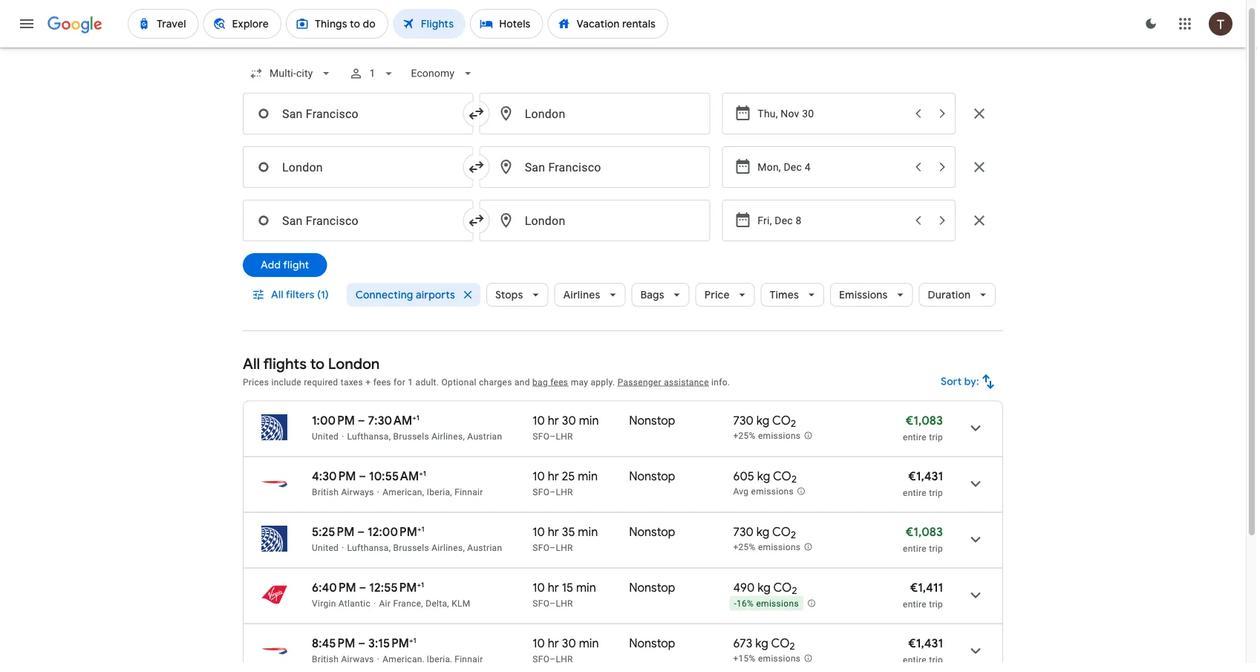 Task type: vqa. For each thing, say whether or not it's contained in the screenshot.
35
yes



Task type: locate. For each thing, give the bounding box(es) containing it.
0 vertical spatial 1083 euros text field
[[906, 413, 943, 428]]

5:25 pm – 12:00 pm + 1
[[312, 525, 424, 540]]

2 austrian from the top
[[467, 543, 502, 553]]

sfo up 10 hr 25 min sfo – lhr
[[533, 431, 550, 442]]

1 vertical spatial brussels
[[393, 543, 429, 553]]

1 departure text field from the top
[[758, 94, 905, 134]]

1 vertical spatial lufthansa, brussels airlines, austrian
[[347, 543, 502, 553]]

min
[[579, 413, 599, 428], [578, 469, 598, 484], [578, 525, 598, 540], [576, 580, 596, 596], [579, 636, 599, 651]]

10 for 10 hr 25 min
[[533, 469, 545, 484]]

-16% emissions
[[734, 599, 799, 609]]

all for all filters (1)
[[271, 288, 284, 302]]

1 €1,083 entire trip from the top
[[903, 413, 943, 443]]

trip up €1,431 text box
[[929, 432, 943, 443]]

30 down may
[[562, 413, 576, 428]]

+ inside 8:45 pm – 3:15 pm + 1
[[409, 636, 413, 645]]

€1,083 entire trip for 10 hr 35 min
[[903, 525, 943, 554]]

+ down american, iberia, finnair
[[417, 525, 421, 534]]

3 trip from the top
[[929, 544, 943, 554]]

assistance
[[664, 377, 709, 388]]

1 vertical spatial €1,431
[[908, 636, 943, 651]]

1 €1,083 from the top
[[906, 413, 943, 428]]

1083 euros text field for 10 hr 30 min
[[906, 413, 943, 428]]

trip down €1,411
[[929, 599, 943, 610]]

3 lhr from the top
[[556, 543, 573, 553]]

0 vertical spatial total duration 10 hr 30 min. element
[[533, 413, 629, 431]]

swap origin and destination. image for departure "text box" related to remove flight from san francisco to london on thu, nov 30 "image"
[[468, 105, 485, 123]]

trip down €1,431 text box
[[929, 488, 943, 498]]

1 for 3:15 pm
[[413, 636, 416, 645]]

€1,431 for €1,431 entire trip
[[908, 469, 943, 484]]

co up 605 kg co 2
[[772, 413, 791, 428]]

total duration 10 hr 15 min. element
[[533, 580, 629, 598]]

hr inside 10 hr 30 min sfo – lhr
[[548, 413, 559, 428]]

1 730 kg co 2 from the top
[[733, 413, 796, 430]]

1 inside 8:45 pm – 3:15 pm + 1
[[413, 636, 416, 645]]

1 swap origin and destination. image from the top
[[468, 105, 485, 123]]

entire inside €1,411 entire trip
[[903, 599, 927, 610]]

1 sfo from the top
[[533, 431, 550, 442]]

united for 5:25 pm
[[312, 543, 339, 553]]

avg emissions
[[733, 487, 794, 497]]

 image
[[377, 654, 380, 663]]

10 inside the 10 hr 35 min sfo – lhr
[[533, 525, 545, 540]]

Departure text field
[[758, 94, 905, 134], [758, 147, 905, 188], [758, 201, 905, 241]]

austrian down finnair on the bottom left
[[467, 543, 502, 553]]

€1,431 for €1,431
[[908, 636, 943, 651]]

Departure time: 5:25 PM. text field
[[312, 525, 355, 540]]

€1,431
[[908, 469, 943, 484], [908, 636, 943, 651]]

– up airways
[[359, 469, 366, 484]]

1 fees from the left
[[373, 377, 391, 388]]

swap origin and destination. image
[[468, 212, 485, 230]]

prices include required taxes + fees for 1 adult. optional charges and bag fees may apply. passenger assistance
[[243, 377, 709, 388]]

1 +25% from the top
[[733, 431, 756, 442]]

leaves san francisco international airport at 4:30 pm on thursday, november 30 and arrives at heathrow airport at 10:55 am on friday, december 1. element
[[312, 469, 426, 484]]

0 vertical spatial €1,083 entire trip
[[903, 413, 943, 443]]

1 inside 1:00 pm – 7:30 am + 1
[[416, 413, 419, 423]]

10 for 10 hr 30 min
[[533, 413, 545, 428]]

apply.
[[591, 377, 615, 388]]

0 vertical spatial €1,431
[[908, 469, 943, 484]]

united down departure time: 1:00 pm. text box
[[312, 431, 339, 442]]

sfo inside 10 hr 15 min sfo – lhr
[[533, 599, 550, 609]]

1 vertical spatial 1083 euros text field
[[906, 525, 943, 540]]

1 730 from the top
[[733, 413, 754, 428]]

flight details. leaves san francisco international airport at 5:25 pm on thursday, november 30 and arrives at heathrow airport at 12:00 pm on friday, december 1. image
[[958, 522, 994, 558]]

trip for 10 hr 15 min
[[929, 599, 943, 610]]

€1,083 entire trip up €1,411
[[903, 525, 943, 554]]

30 for 10 hr 30 min sfo – lhr
[[562, 413, 576, 428]]

british airways
[[312, 487, 374, 498]]

1 vertical spatial €1,083 entire trip
[[903, 525, 943, 554]]

10 down 10 hr 15 min sfo – lhr
[[533, 636, 545, 651]]

–
[[358, 413, 365, 428], [550, 431, 556, 442], [359, 469, 366, 484], [550, 487, 556, 498], [357, 525, 365, 540], [550, 543, 556, 553], [359, 580, 366, 596], [550, 599, 556, 609], [358, 636, 365, 651]]

kg up 605 kg co 2
[[757, 413, 770, 428]]

30 for 10 hr 30 min
[[562, 636, 576, 651]]

2 united from the top
[[312, 543, 339, 553]]

2 +25% from the top
[[733, 543, 756, 553]]

sfo
[[533, 431, 550, 442], [533, 487, 550, 498], [533, 543, 550, 553], [533, 599, 550, 609]]

hr down bag fees button
[[548, 413, 559, 428]]

1 vertical spatial united
[[312, 543, 339, 553]]

1 entire from the top
[[903, 432, 927, 443]]

1 1083 euros text field from the top
[[906, 413, 943, 428]]

emissions button
[[830, 277, 913, 313]]

1083 euros text field for 10 hr 35 min
[[906, 525, 943, 540]]

min right 15 in the left of the page
[[576, 580, 596, 596]]

2 up avg emissions in the right of the page
[[792, 474, 797, 486]]

co up -16% emissions
[[773, 580, 792, 596]]

3 nonstop from the top
[[629, 525, 675, 540]]

sfo for 10 hr 15 min
[[533, 599, 550, 609]]

+25% emissions up 490 kg co 2
[[733, 543, 801, 553]]

0 vertical spatial austrian
[[467, 431, 502, 442]]

490 kg co 2
[[733, 580, 797, 598]]

bags button
[[632, 277, 690, 313]]

price
[[704, 288, 730, 302]]

+ for 3:15 pm
[[409, 636, 413, 645]]

None field
[[243, 61, 340, 87], [405, 61, 481, 87], [243, 61, 340, 87], [405, 61, 481, 87]]

4 trip from the top
[[929, 599, 943, 610]]

1083 euros text field down sort
[[906, 413, 943, 428]]

lhr inside the 10 hr 35 min sfo – lhr
[[556, 543, 573, 553]]

3 departure text field from the top
[[758, 201, 905, 241]]

€1,083 entire trip
[[903, 413, 943, 443], [903, 525, 943, 554]]

4 sfo from the top
[[533, 599, 550, 609]]

2 €1,083 entire trip from the top
[[903, 525, 943, 554]]

2 €1,431 from the top
[[908, 636, 943, 651]]

hr left 15 in the left of the page
[[548, 580, 559, 596]]

2 1083 euros text field from the top
[[906, 525, 943, 540]]

Departure time: 8:45 PM. text field
[[312, 636, 355, 651]]

16%
[[737, 599, 754, 609]]

trip up €1,411
[[929, 544, 943, 554]]

all left filters
[[271, 288, 284, 302]]

entire for 10 hr 30 min
[[903, 432, 927, 443]]

2 lhr from the top
[[556, 487, 573, 498]]

sfo inside 10 hr 30 min sfo – lhr
[[533, 431, 550, 442]]

5 10 from the top
[[533, 636, 545, 651]]

€1,083 for 10 hr 30 min
[[906, 413, 943, 428]]

1 horizontal spatial all
[[271, 288, 284, 302]]

hr left 25
[[548, 469, 559, 484]]

3:15 pm
[[368, 636, 409, 651]]

2 vertical spatial departure text field
[[758, 201, 905, 241]]

austrian for 10 hr 30 min
[[467, 431, 502, 442]]

swap origin and destination. image
[[468, 105, 485, 123], [468, 159, 485, 176]]

lufthansa, brussels airlines, austrian down arrival time: 12:00 pm on  friday, december 1. text box on the left of the page
[[347, 543, 502, 553]]

min down may
[[579, 413, 599, 428]]

brussels
[[393, 431, 429, 442], [393, 543, 429, 553]]

nonstop flight. element for 30
[[629, 413, 675, 431]]

1 vertical spatial total duration 10 hr 30 min. element
[[533, 636, 629, 653]]

kg up avg emissions in the right of the page
[[757, 469, 770, 484]]

departure text field for remove flight from san francisco to london on fri, dec 8 icon
[[758, 201, 905, 241]]

+
[[366, 377, 371, 388], [412, 413, 416, 423], [419, 469, 423, 478], [417, 525, 421, 534], [417, 580, 421, 590], [409, 636, 413, 645]]

2 for 30
[[791, 418, 796, 430]]

0 vertical spatial lufthansa,
[[347, 431, 391, 442]]

co inside 490 kg co 2
[[773, 580, 792, 596]]

– inside the 10 hr 35 min sfo – lhr
[[550, 543, 556, 553]]

airways
[[341, 487, 374, 498]]

1 brussels from the top
[[393, 431, 429, 442]]

emissions up 605 kg co 2
[[758, 431, 801, 442]]

2 departure text field from the top
[[758, 147, 905, 188]]

Departure time: 1:00 PM. text field
[[312, 413, 355, 428]]

hr inside 10 hr 25 min sfo – lhr
[[548, 469, 559, 484]]

10 down bag
[[533, 413, 545, 428]]

flight details. leaves san francisco international airport at 6:40 pm on thursday, november 30 and arrives at heathrow airport at 12:55 pm on friday, december 1. image
[[958, 578, 994, 613]]

2 sfo from the top
[[533, 487, 550, 498]]

nonstop flight. element
[[629, 413, 675, 431], [629, 469, 675, 486], [629, 525, 675, 542], [629, 580, 675, 598], [629, 636, 675, 653]]

4 entire from the top
[[903, 599, 927, 610]]

total duration 10 hr 30 min. element down 10 hr 15 min sfo – lhr
[[533, 636, 629, 653]]

+25% emissions for 10 hr 35 min
[[733, 543, 801, 553]]

10 for 10 hr 35 min
[[533, 525, 545, 540]]

1 nonstop from the top
[[629, 413, 675, 428]]

air
[[379, 599, 391, 609]]

lhr inside 10 hr 15 min sfo – lhr
[[556, 599, 573, 609]]

€1,083 down sort
[[906, 413, 943, 428]]

sort by: button
[[935, 364, 1003, 400]]

to
[[310, 355, 325, 374]]

entire down the 1411 euros text field
[[903, 599, 927, 610]]

1 vertical spatial 730 kg co 2
[[733, 525, 796, 542]]

total duration 10 hr 30 min. element
[[533, 413, 629, 431], [533, 636, 629, 653]]

3 sfo from the top
[[533, 543, 550, 553]]

2 entire from the top
[[903, 488, 927, 498]]

1 vertical spatial €1,083
[[906, 525, 943, 540]]

+25% emissions
[[733, 431, 801, 442], [733, 543, 801, 553]]

4 nonstop flight. element from the top
[[629, 580, 675, 598]]

2 brussels from the top
[[393, 543, 429, 553]]

0 vertical spatial united
[[312, 431, 339, 442]]

4 hr from the top
[[548, 580, 559, 596]]

+25% emissions for 10 hr 30 min
[[733, 431, 801, 442]]

1 horizontal spatial fees
[[550, 377, 568, 388]]

+ inside '6:40 pm – 12:55 pm + 1'
[[417, 580, 421, 590]]

2 for 25
[[792, 474, 797, 486]]

25
[[562, 469, 575, 484]]

0 vertical spatial departure text field
[[758, 94, 905, 134]]

hr down 10 hr 15 min sfo – lhr
[[548, 636, 559, 651]]

kg inside 490 kg co 2
[[758, 580, 771, 596]]

1 30 from the top
[[562, 413, 576, 428]]

1 vertical spatial austrian
[[467, 543, 502, 553]]

brussels down arrival time: 7:30 am on  friday, december 1. text box
[[393, 431, 429, 442]]

trip inside €1,431 entire trip
[[929, 488, 943, 498]]

0 vertical spatial 730 kg co 2
[[733, 413, 796, 430]]

1083 euros text field
[[906, 413, 943, 428], [906, 525, 943, 540]]

0 vertical spatial €1,083
[[906, 413, 943, 428]]

2 730 from the top
[[733, 525, 754, 540]]

30 inside 10 hr 30 min sfo – lhr
[[562, 413, 576, 428]]

2 €1,083 from the top
[[906, 525, 943, 540]]

1 for 7:30 am
[[416, 413, 419, 423]]

kg for 25
[[757, 469, 770, 484]]

730 kg co 2 down avg emissions in the right of the page
[[733, 525, 796, 542]]

nonstop
[[629, 413, 675, 428], [629, 469, 675, 484], [629, 525, 675, 540], [629, 580, 675, 596], [629, 636, 675, 651]]

None search field
[[243, 56, 1003, 332]]

finnair
[[455, 487, 483, 498]]

0 vertical spatial 30
[[562, 413, 576, 428]]

co inside 673 kg co 2
[[771, 636, 790, 651]]

co for 30
[[772, 413, 791, 428]]

for
[[394, 377, 405, 388]]

+25%
[[733, 431, 756, 442], [733, 543, 756, 553]]

3 10 from the top
[[533, 525, 545, 540]]

€1,083 entire trip up €1,431 text box
[[903, 413, 943, 443]]

lhr down 35 on the bottom left of the page
[[556, 543, 573, 553]]

30
[[562, 413, 576, 428], [562, 636, 576, 651]]

kg inside 605 kg co 2
[[757, 469, 770, 484]]

1 vertical spatial 730
[[733, 525, 754, 540]]

kg inside 673 kg co 2
[[755, 636, 769, 651]]

lufthansa,
[[347, 431, 391, 442], [347, 543, 391, 553]]

10 inside 10 hr 25 min sfo – lhr
[[533, 469, 545, 484]]

sfo down total duration 10 hr 15 min. element at bottom
[[533, 599, 550, 609]]

lufthansa, brussels airlines, austrian
[[347, 431, 502, 442], [347, 543, 502, 553]]

0 vertical spatial airlines,
[[432, 431, 465, 442]]

2 swap origin and destination. image from the top
[[468, 159, 485, 176]]

– inside 10 hr 15 min sfo – lhr
[[550, 599, 556, 609]]

1:00 pm
[[312, 413, 355, 428]]

lhr down 15 in the left of the page
[[556, 599, 573, 609]]

airlines,
[[432, 431, 465, 442], [432, 543, 465, 553]]

1 vertical spatial 30
[[562, 636, 576, 651]]

0 horizontal spatial fees
[[373, 377, 391, 388]]

entire down €1,431 text box
[[903, 488, 927, 498]]

1 10 from the top
[[533, 413, 545, 428]]

lhr
[[556, 431, 573, 442], [556, 487, 573, 498], [556, 543, 573, 553], [556, 599, 573, 609]]

france,
[[393, 599, 423, 609]]

co right 673
[[771, 636, 790, 651]]

1 trip from the top
[[929, 432, 943, 443]]

brussels down arrival time: 12:00 pm on  friday, december 1. text box on the left of the page
[[393, 543, 429, 553]]

united for 1:00 pm
[[312, 431, 339, 442]]

730 up 605
[[733, 413, 754, 428]]

total duration 10 hr 30 min. element for 673
[[533, 636, 629, 653]]

kg for 15
[[758, 580, 771, 596]]

airlines, down iberia,
[[432, 543, 465, 553]]

lhr for 30
[[556, 431, 573, 442]]

united down departure time: 5:25 pm. text field
[[312, 543, 339, 553]]

min inside 10 hr 30 min sfo – lhr
[[579, 413, 599, 428]]

– right departure time: 1:00 pm. text box
[[358, 413, 365, 428]]

10 left 25
[[533, 469, 545, 484]]

min inside the 10 hr 35 min sfo – lhr
[[578, 525, 598, 540]]

lhr down 25
[[556, 487, 573, 498]]

hr inside the 10 hr 35 min sfo – lhr
[[548, 525, 559, 540]]

entire up €1,411
[[903, 544, 927, 554]]

1 vertical spatial all
[[243, 355, 260, 374]]

1 +25% emissions from the top
[[733, 431, 801, 442]]

2 total duration 10 hr 30 min. element from the top
[[533, 636, 629, 653]]

entire for 10 hr 25 min
[[903, 488, 927, 498]]

2 hr from the top
[[548, 469, 559, 484]]

1 lufthansa, brussels airlines, austrian from the top
[[347, 431, 502, 442]]

0 vertical spatial 730
[[733, 413, 754, 428]]

min inside 10 hr 25 min sfo – lhr
[[578, 469, 598, 484]]

1 inside 4:30 pm – 10:55 am + 1
[[423, 469, 426, 478]]

1 vertical spatial airlines,
[[432, 543, 465, 553]]

lhr inside 10 hr 25 min sfo – lhr
[[556, 487, 573, 498]]

2 nonstop flight. element from the top
[[629, 469, 675, 486]]

0 horizontal spatial all
[[243, 355, 260, 374]]

2 10 from the top
[[533, 469, 545, 484]]

min for 10 hr 30 min
[[579, 413, 599, 428]]

2
[[791, 418, 796, 430], [792, 474, 797, 486], [791, 529, 796, 542], [792, 585, 797, 598], [790, 641, 795, 653]]

730 kg co 2 up 605 kg co 2
[[733, 413, 796, 430]]

4 lhr from the top
[[556, 599, 573, 609]]

1 airlines, from the top
[[432, 431, 465, 442]]

-
[[734, 599, 737, 609]]

emissions down 605 kg co 2
[[751, 487, 794, 497]]

lufthansa, brussels airlines, austrian for 12:00 pm
[[347, 543, 502, 553]]

10 left 15 in the left of the page
[[533, 580, 545, 596]]

0 vertical spatial brussels
[[393, 431, 429, 442]]

4 10 from the top
[[533, 580, 545, 596]]

co down avg emissions in the right of the page
[[772, 525, 791, 540]]

entire for 10 hr 35 min
[[903, 544, 927, 554]]

airlines, for 12:00 pm
[[432, 543, 465, 553]]

all
[[271, 288, 284, 302], [243, 355, 260, 374]]

lufthansa, down 5:25 pm – 12:00 pm + 1
[[347, 543, 391, 553]]

virgin atlantic
[[312, 599, 371, 609]]

united
[[312, 431, 339, 442], [312, 543, 339, 553]]

10 left 35 on the bottom left of the page
[[533, 525, 545, 540]]

Arrival time: 3:15 PM on  Friday, December 1. text field
[[368, 636, 416, 651]]

kg for 30
[[757, 413, 770, 428]]

austrian down "prices include required taxes + fees for 1 adult. optional charges and bag fees may apply. passenger assistance"
[[467, 431, 502, 442]]

2 for 35
[[791, 529, 796, 542]]

0 vertical spatial all
[[271, 288, 284, 302]]

sfo down 'total duration 10 hr 25 min.' element at the bottom
[[533, 487, 550, 498]]

co for 35
[[772, 525, 791, 540]]

2 right 673
[[790, 641, 795, 653]]

– down 'total duration 10 hr 25 min.' element at the bottom
[[550, 487, 556, 498]]

kg down avg emissions in the right of the page
[[757, 525, 770, 540]]

730 for 10 hr 30 min
[[733, 413, 754, 428]]

+25% up 605
[[733, 431, 756, 442]]

1 for 12:55 pm
[[421, 580, 424, 590]]

730 kg co 2 for 10 hr 30 min
[[733, 413, 796, 430]]

– down total duration 10 hr 35 min. element at the bottom of page
[[550, 543, 556, 553]]

min inside 10 hr 15 min sfo – lhr
[[576, 580, 596, 596]]

lufthansa, down 1:00 pm – 7:30 am + 1 on the left bottom
[[347, 431, 391, 442]]

remove flight from london to san francisco on mon, dec 4 image
[[971, 159, 988, 176]]

+ inside 1:00 pm – 7:30 am + 1
[[412, 413, 416, 423]]

3 nonstop flight. element from the top
[[629, 525, 675, 542]]

sfo inside the 10 hr 35 min sfo – lhr
[[533, 543, 550, 553]]

co inside 605 kg co 2
[[773, 469, 792, 484]]

4 nonstop from the top
[[629, 580, 675, 596]]

(1)
[[317, 288, 329, 302]]

entire up €1,431 text box
[[903, 432, 927, 443]]

sfo down total duration 10 hr 35 min. element at the bottom of page
[[533, 543, 550, 553]]

kg for 35
[[757, 525, 770, 540]]

+25% emissions up 605 kg co 2
[[733, 431, 801, 442]]

all up "prices"
[[243, 355, 260, 374]]

min right 35 on the bottom left of the page
[[578, 525, 598, 540]]

fees
[[373, 377, 391, 388], [550, 377, 568, 388]]

3 entire from the top
[[903, 544, 927, 554]]

kg right 673
[[755, 636, 769, 651]]

entire inside €1,431 entire trip
[[903, 488, 927, 498]]

€1,431 down €1,411 entire trip
[[908, 636, 943, 651]]

all inside all filters (1) button
[[271, 288, 284, 302]]

1 austrian from the top
[[467, 431, 502, 442]]

3 hr from the top
[[548, 525, 559, 540]]

hr
[[548, 413, 559, 428], [548, 469, 559, 484], [548, 525, 559, 540], [548, 580, 559, 596], [548, 636, 559, 651]]

2 lufthansa, from the top
[[347, 543, 391, 553]]

1 €1,431 from the top
[[908, 469, 943, 484]]

total duration 10 hr 30 min. element for 730
[[533, 413, 629, 431]]

0 vertical spatial swap origin and destination. image
[[468, 105, 485, 123]]

hr inside 10 hr 15 min sfo – lhr
[[548, 580, 559, 596]]

lufthansa, brussels airlines, austrian for 7:30 am
[[347, 431, 502, 442]]

trip inside €1,411 entire trip
[[929, 599, 943, 610]]

emissions for 10 hr 30 min
[[758, 431, 801, 442]]

1411 euros text field
[[910, 580, 943, 596]]

+ down adult.
[[412, 413, 416, 423]]

lufthansa, brussels airlines, austrian down arrival time: 7:30 am on  friday, december 1. text box
[[347, 431, 502, 442]]

2 nonstop from the top
[[629, 469, 675, 484]]

2 trip from the top
[[929, 488, 943, 498]]

taxes
[[341, 377, 363, 388]]

lhr up 25
[[556, 431, 573, 442]]

€1,083 down €1,431 entire trip
[[906, 525, 943, 540]]

leaves san francisco international airport at 8:45 pm on thursday, november 30 and arrives at heathrow airport at 3:15 pm on friday, december 1. element
[[312, 636, 416, 651]]

fees right bag
[[550, 377, 568, 388]]

1 vertical spatial swap origin and destination. image
[[468, 159, 485, 176]]

emissions up 490 kg co 2
[[758, 543, 801, 553]]

Departure time: 4:30 PM. text field
[[312, 469, 356, 484]]

2 lufthansa, brussels airlines, austrian from the top
[[347, 543, 502, 553]]

1083 euros text field down €1,431 entire trip
[[906, 525, 943, 540]]

1 united from the top
[[312, 431, 339, 442]]

2 inside 605 kg co 2
[[792, 474, 797, 486]]

30 down 10 hr 15 min sfo – lhr
[[562, 636, 576, 651]]

10 hr 25 min sfo – lhr
[[533, 469, 598, 498]]

fees left the for
[[373, 377, 391, 388]]

2 +25% emissions from the top
[[733, 543, 801, 553]]

change appearance image
[[1133, 6, 1169, 42]]

1 inside 5:25 pm – 12:00 pm + 1
[[421, 525, 424, 534]]

1 lhr from the top
[[556, 431, 573, 442]]

0 vertical spatial lufthansa, brussels airlines, austrian
[[347, 431, 502, 442]]

€1,431 left flight details. leaves san francisco international airport at 4:30 pm on thursday, november 30 and arrives at heathrow airport at 10:55 am on friday, december 1. image
[[908, 469, 943, 484]]

1 inside '6:40 pm – 12:55 pm + 1'
[[421, 580, 424, 590]]

1 lufthansa, from the top
[[347, 431, 391, 442]]

co up avg emissions in the right of the page
[[773, 469, 792, 484]]

+ up american, iberia, finnair
[[419, 469, 423, 478]]

2 down avg emissions in the right of the page
[[791, 529, 796, 542]]

trip for 10 hr 30 min
[[929, 432, 943, 443]]

0 vertical spatial +25% emissions
[[733, 431, 801, 442]]

1 vertical spatial +25% emissions
[[733, 543, 801, 553]]

hr left 35 on the bottom left of the page
[[548, 525, 559, 540]]

total duration 10 hr 30 min. element down may
[[533, 413, 629, 431]]

leaves san francisco international airport at 1:00 pm on thursday, november 30 and arrives at heathrow airport at 7:30 am on friday, december 1. element
[[312, 413, 419, 428]]

730 down avg
[[733, 525, 754, 540]]

35
[[562, 525, 575, 540]]

+25% up 490
[[733, 543, 756, 553]]

€1,083
[[906, 413, 943, 428], [906, 525, 943, 540]]

1 vertical spatial lufthansa,
[[347, 543, 391, 553]]

1 total duration 10 hr 30 min. element from the top
[[533, 413, 629, 431]]

12:55 pm
[[369, 580, 417, 596]]

lhr inside 10 hr 30 min sfo – lhr
[[556, 431, 573, 442]]

None text field
[[479, 93, 710, 135], [243, 200, 474, 242], [479, 93, 710, 135], [243, 200, 474, 242]]

€1,431 inside €1,431 entire trip
[[908, 469, 943, 484]]

2 up 605 kg co 2
[[791, 418, 796, 430]]

min right 25
[[578, 469, 598, 484]]

2 airlines, from the top
[[432, 543, 465, 553]]

730 for 10 hr 35 min
[[733, 525, 754, 540]]

+ inside 5:25 pm – 12:00 pm + 1
[[417, 525, 421, 534]]

2 730 kg co 2 from the top
[[733, 525, 796, 542]]

1 nonstop flight. element from the top
[[629, 413, 675, 431]]

1 vertical spatial departure text field
[[758, 147, 905, 188]]

Arrival time: 10:55 AM on  Friday, December 1. text field
[[369, 469, 426, 484]]

2 up -16% emissions
[[792, 585, 797, 598]]

1431 euros text field
[[908, 469, 943, 484]]

departure text field for remove flight from london to san francisco on mon, dec 4 image
[[758, 147, 905, 188]]

10 hr 35 min sfo – lhr
[[533, 525, 598, 553]]

trip for 10 hr 35 min
[[929, 544, 943, 554]]

airlines, down "optional"
[[432, 431, 465, 442]]

+ down france,
[[409, 636, 413, 645]]

emissions
[[758, 431, 801, 442], [751, 487, 794, 497], [758, 543, 801, 553], [756, 599, 799, 609]]

10 inside 10 hr 15 min sfo – lhr
[[533, 580, 545, 596]]

flight
[[283, 259, 309, 272]]

entire
[[903, 432, 927, 443], [903, 488, 927, 498], [903, 544, 927, 554], [903, 599, 927, 610]]

bag fees button
[[532, 377, 568, 388]]

2 inside 490 kg co 2
[[792, 585, 797, 598]]

0 vertical spatial +25%
[[733, 431, 756, 442]]

4:30 pm
[[312, 469, 356, 484]]

– down total duration 10 hr 15 min. element at bottom
[[550, 599, 556, 609]]

trip for 10 hr 25 min
[[929, 488, 943, 498]]

sfo inside 10 hr 25 min sfo – lhr
[[533, 487, 550, 498]]

– up 10 hr 25 min sfo – lhr
[[550, 431, 556, 442]]

1 hr from the top
[[548, 413, 559, 428]]

filters
[[286, 288, 315, 302]]

+ for 10:55 am
[[419, 469, 423, 478]]

None text field
[[243, 93, 474, 135], [243, 147, 474, 188], [479, 147, 710, 188], [479, 200, 710, 242], [243, 93, 474, 135], [243, 147, 474, 188], [479, 147, 710, 188], [479, 200, 710, 242]]

2 30 from the top
[[562, 636, 576, 651]]

kg up -16% emissions
[[758, 580, 771, 596]]

– up the atlantic
[[359, 580, 366, 596]]

1:00 pm – 7:30 am + 1
[[312, 413, 419, 428]]

min for 10 hr 35 min
[[578, 525, 598, 540]]

10 inside 10 hr 30 min sfo – lhr
[[533, 413, 545, 428]]

min for 10 hr 15 min
[[576, 580, 596, 596]]

+ inside 4:30 pm – 10:55 am + 1
[[419, 469, 423, 478]]

 image
[[377, 487, 380, 498]]

1 vertical spatial +25%
[[733, 543, 756, 553]]

8:45 pm
[[312, 636, 355, 651]]

lhr for 25
[[556, 487, 573, 498]]

+ up air france, delta, klm
[[417, 580, 421, 590]]



Task type: describe. For each thing, give the bounding box(es) containing it.
all flights to london
[[243, 355, 380, 374]]

605 kg co 2
[[733, 469, 797, 486]]

+ for 12:55 pm
[[417, 580, 421, 590]]

connecting
[[356, 288, 413, 302]]

– right 5:25 pm
[[357, 525, 365, 540]]

airlines
[[563, 288, 600, 302]]

stops
[[495, 288, 523, 302]]

hr for 10 hr 35 min
[[548, 525, 559, 540]]

klm
[[452, 599, 471, 609]]

include
[[271, 377, 302, 388]]

american,
[[383, 487, 424, 498]]

swap origin and destination. image for departure "text box" associated with remove flight from london to san francisco on mon, dec 4 image
[[468, 159, 485, 176]]

emissions down 490 kg co 2
[[756, 599, 799, 609]]

hr for 10 hr 25 min
[[548, 469, 559, 484]]

1431 euros text field
[[908, 636, 943, 651]]

none search field containing add flight
[[243, 56, 1003, 332]]

and
[[515, 377, 530, 388]]

€1,083 for 10 hr 35 min
[[906, 525, 943, 540]]

austrian for 10 hr 35 min
[[467, 543, 502, 553]]

remove flight from san francisco to london on thu, nov 30 image
[[971, 105, 988, 123]]

1 for 10:55 am
[[423, 469, 426, 478]]

required
[[304, 377, 338, 388]]

7:30 am
[[368, 413, 412, 428]]

adult.
[[416, 377, 439, 388]]

add flight
[[261, 259, 309, 272]]

min down 10 hr 15 min sfo – lhr
[[579, 636, 599, 651]]

brussels for 12:00 pm
[[393, 543, 429, 553]]

5 nonstop flight. element from the top
[[629, 636, 675, 653]]

virgin
[[312, 599, 336, 609]]

5 nonstop from the top
[[629, 636, 675, 651]]

lhr for 35
[[556, 543, 573, 553]]

total duration 10 hr 25 min. element
[[533, 469, 629, 486]]

– left 3:15 pm on the left
[[358, 636, 365, 651]]

5 hr from the top
[[548, 636, 559, 651]]

4:30 pm – 10:55 am + 1
[[312, 469, 426, 484]]

730 kg co 2 for 10 hr 35 min
[[733, 525, 796, 542]]

passenger assistance button
[[618, 377, 709, 388]]

emissions for 10 hr 35 min
[[758, 543, 801, 553]]

1 inside popup button
[[369, 68, 375, 80]]

emissions
[[839, 288, 888, 302]]

bag
[[532, 377, 548, 388]]

1 for 12:00 pm
[[421, 525, 424, 534]]

€1,431 entire trip
[[903, 469, 943, 498]]

Departure time: 6:40 PM. text field
[[312, 580, 356, 596]]

co for 15
[[773, 580, 792, 596]]

all for all flights to london
[[243, 355, 260, 374]]

6:40 pm – 12:55 pm + 1
[[312, 580, 424, 596]]

nonstop for 35
[[629, 525, 675, 540]]

prices
[[243, 377, 269, 388]]

nonstop for 15
[[629, 580, 675, 596]]

main menu image
[[18, 15, 36, 33]]

hr for 10 hr 30 min
[[548, 413, 559, 428]]

605
[[733, 469, 754, 484]]

12:00 pm
[[368, 525, 417, 540]]

iberia,
[[427, 487, 452, 498]]

nonstop flight. element for 15
[[629, 580, 675, 598]]

avg
[[733, 487, 749, 497]]

leaves san francisco international airport at 5:25 pm on thursday, november 30 and arrives at heathrow airport at 12:00 pm on friday, december 1. element
[[312, 525, 424, 540]]

+ right 'taxes'
[[366, 377, 371, 388]]

charges
[[479, 377, 512, 388]]

sort by:
[[941, 375, 979, 389]]

entire for 10 hr 15 min
[[903, 599, 927, 610]]

– inside 10 hr 25 min sfo – lhr
[[550, 487, 556, 498]]

leaves san francisco international airport at 6:40 pm on thursday, november 30 and arrives at heathrow airport at 12:55 pm on friday, december 1. element
[[312, 580, 424, 596]]

flight details. leaves san francisco international airport at 1:00 pm on thursday, november 30 and arrives at heathrow airport at 7:30 am on friday, december 1. image
[[958, 411, 994, 446]]

2 for 15
[[792, 585, 797, 598]]

10 hr 30 min
[[533, 636, 599, 651]]

+ for 12:00 pm
[[417, 525, 421, 534]]

emissions for 10 hr 25 min
[[751, 487, 794, 497]]

min for 10 hr 25 min
[[578, 469, 598, 484]]

co for 25
[[773, 469, 792, 484]]

sfo for 10 hr 25 min
[[533, 487, 550, 498]]

Arrival time: 12:00 PM on  Friday, December 1. text field
[[368, 525, 424, 540]]

Arrival time: 7:30 AM on  Friday, December 1. text field
[[368, 413, 419, 428]]

2 fees from the left
[[550, 377, 568, 388]]

times
[[770, 288, 799, 302]]

air france, delta, klm
[[379, 599, 471, 609]]

+25% for 10 hr 30 min
[[733, 431, 756, 442]]

connecting airports
[[356, 288, 455, 302]]

all filters (1) button
[[243, 277, 341, 313]]

may
[[571, 377, 588, 388]]

€1,411 entire trip
[[903, 580, 943, 610]]

flight details. leaves san francisco international airport at 4:30 pm on thursday, november 30 and arrives at heathrow airport at 10:55 am on friday, december 1. image
[[958, 466, 994, 502]]

duration button
[[919, 277, 996, 313]]

+25% for 10 hr 35 min
[[733, 543, 756, 553]]

10 hr 30 min sfo – lhr
[[533, 413, 599, 442]]

sort
[[941, 375, 962, 389]]

all filters (1)
[[271, 288, 329, 302]]

british
[[312, 487, 339, 498]]

– inside 10 hr 30 min sfo – lhr
[[550, 431, 556, 442]]

nonstop for 30
[[629, 413, 675, 428]]

lhr for 15
[[556, 599, 573, 609]]

atlantic
[[338, 599, 371, 609]]

airports
[[416, 288, 455, 302]]

flight details. leaves san francisco international airport at 8:45 pm on thursday, november 30 and arrives at heathrow airport at 3:15 pm on friday, december 1. image
[[958, 633, 994, 663]]

remove flight from san francisco to london on fri, dec 8 image
[[971, 212, 988, 230]]

Arrival time: 12:55 PM on  Friday, December 1. text field
[[369, 580, 424, 596]]

connecting airports button
[[347, 277, 480, 313]]

673 kg co 2
[[733, 636, 795, 653]]

sfo for 10 hr 30 min
[[533, 431, 550, 442]]

stops button
[[486, 277, 548, 313]]

2 inside 673 kg co 2
[[790, 641, 795, 653]]

add flight button
[[243, 254, 327, 277]]

1 button
[[343, 56, 402, 92]]

optional
[[442, 377, 477, 388]]

nonstop for 25
[[629, 469, 675, 484]]

total duration 10 hr 35 min. element
[[533, 525, 629, 542]]

8:45 pm – 3:15 pm + 1
[[312, 636, 416, 651]]

brussels for 7:30 am
[[393, 431, 429, 442]]

times button
[[761, 277, 824, 313]]

nonstop flight. element for 35
[[629, 525, 675, 542]]

lufthansa, for 7:30 am
[[347, 431, 391, 442]]

london
[[328, 355, 380, 374]]

490
[[733, 580, 755, 596]]

+ for 7:30 am
[[412, 413, 416, 423]]

6:40 pm
[[312, 580, 356, 596]]

passenger
[[618, 377, 662, 388]]

10 for 10 hr 15 min
[[533, 580, 545, 596]]

american, iberia, finnair
[[383, 487, 483, 498]]

flights
[[263, 355, 307, 374]]

€1,411
[[910, 580, 943, 596]]

sfo for 10 hr 35 min
[[533, 543, 550, 553]]

10:55 am
[[369, 469, 419, 484]]

hr for 10 hr 15 min
[[548, 580, 559, 596]]

delta,
[[426, 599, 449, 609]]

€1,083 entire trip for 10 hr 30 min
[[903, 413, 943, 443]]

price button
[[696, 277, 755, 313]]

by:
[[965, 375, 979, 389]]

10 hr 15 min sfo – lhr
[[533, 580, 596, 609]]

nonstop flight. element for 25
[[629, 469, 675, 486]]

673
[[733, 636, 753, 651]]

airlines, for 7:30 am
[[432, 431, 465, 442]]

add
[[261, 259, 281, 272]]

bags
[[640, 288, 664, 302]]

lufthansa, for 12:00 pm
[[347, 543, 391, 553]]

15
[[562, 580, 573, 596]]

duration
[[928, 288, 971, 302]]

5:25 pm
[[312, 525, 355, 540]]

departure text field for remove flight from san francisco to london on thu, nov 30 "image"
[[758, 94, 905, 134]]



